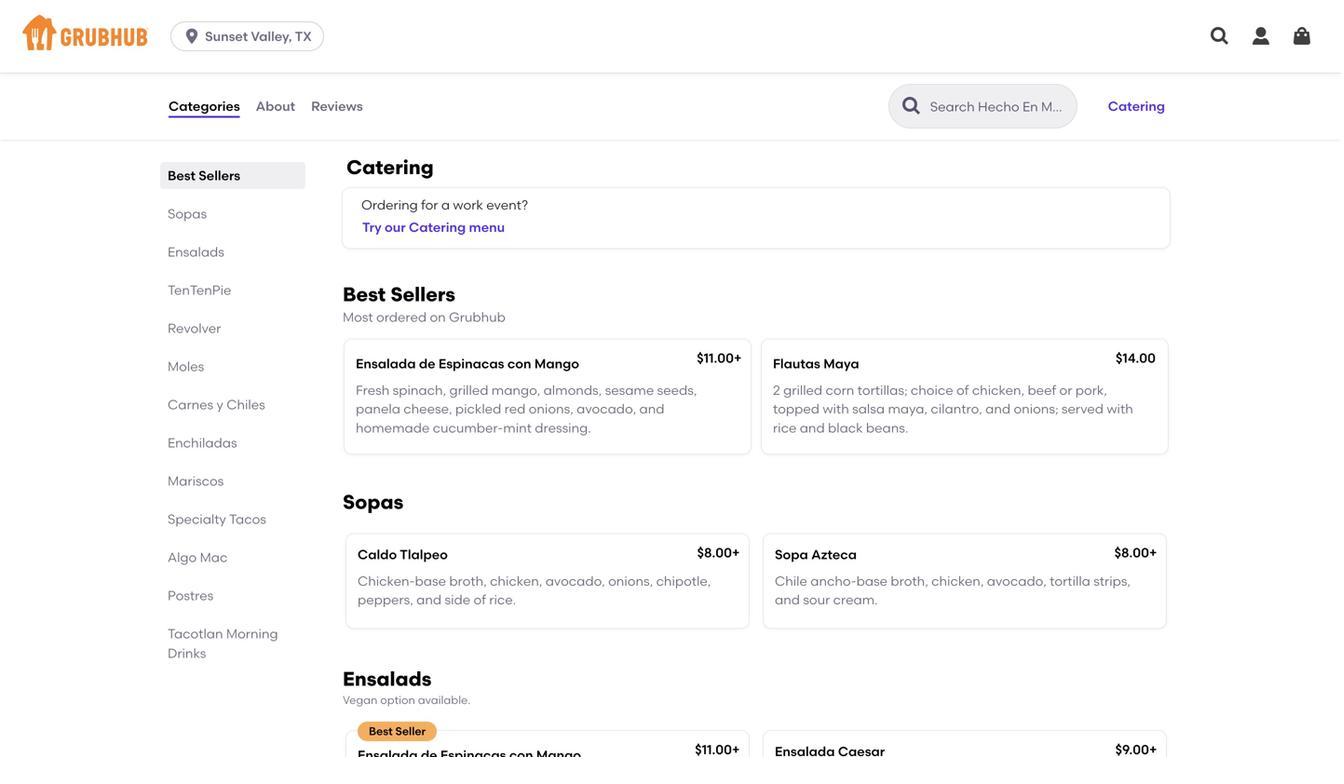 Task type: describe. For each thing, give the bounding box(es) containing it.
1 horizontal spatial svg image
[[1250, 25, 1272, 48]]

available.
[[418, 694, 471, 707]]

reviews button
[[310, 73, 364, 140]]

svg image
[[1209, 25, 1231, 48]]

broth, inside chile ancho-base broth, chicken, avocado, tortilla strips, and sour cream.
[[891, 573, 929, 589]]

homemade
[[356, 420, 430, 436]]

Search Hecho En Mexico search field
[[929, 98, 1071, 116]]

chile ancho-base broth, chicken, avocado, tortilla strips, and sour cream.
[[775, 573, 1131, 608]]

$8.00 + for chile ancho-base broth, chicken, avocado, tortilla strips, and sour cream.
[[1115, 545, 1157, 561]]

option
[[380, 694, 415, 707]]

$14.00
[[1116, 350, 1156, 366]]

dressing.
[[535, 420, 591, 436]]

ensalada de espinacas con mango
[[356, 356, 579, 372]]

of inside 2 grilled corn tortillas; choice of chicken, beef or pork, topped with salsa maya, cilantro, and onions; served with rice and black beans.
[[957, 382, 969, 398]]

pickled
[[455, 401, 501, 417]]

algo
[[168, 550, 197, 565]]

catering inside 'ordering for a work event? try our catering menu'
[[409, 219, 466, 235]]

base inside chicken-base broth, chicken, avocado, onions, chipotle, peppers, and side of rice.
[[415, 573, 446, 589]]

grilled inside fresh spinach, grilled mango, almonds, sesame seeds, panela cheese, pickled red onions, avocado, and homemade cucumber-mint dressing.
[[449, 382, 489, 398]]

espinacas
[[439, 356, 504, 372]]

strips,
[[1094, 573, 1131, 589]]

svg image inside 'sunset valley, tx' button
[[183, 27, 201, 46]]

main navigation navigation
[[0, 0, 1341, 73]]

best seller button
[[347, 722, 749, 757]]

sesame
[[605, 382, 654, 398]]

or
[[1060, 382, 1073, 398]]

on
[[430, 309, 446, 325]]

sopa azteca
[[775, 547, 857, 563]]

corn
[[826, 382, 854, 398]]

about button
[[255, 73, 296, 140]]

postres
[[168, 588, 214, 604]]

tacotlan morning drinks
[[168, 626, 278, 661]]

tentenpie
[[168, 282, 231, 298]]

menu
[[469, 219, 505, 235]]

tacos
[[229, 511, 266, 527]]

peppers,
[[358, 592, 413, 608]]

best sellers most ordered on grubhub
[[343, 282, 506, 325]]

ordering for a work event? try our catering menu
[[361, 197, 528, 235]]

tlalpeo
[[400, 547, 448, 563]]

choice
[[911, 382, 954, 398]]

and inside chicken-base broth, chicken, avocado, onions, chipotle, peppers, and side of rice.
[[417, 592, 442, 608]]

+ for flautas maya
[[734, 350, 742, 366]]

0 vertical spatial sopas
[[168, 206, 207, 222]]

sunset valley, tx button
[[171, 21, 331, 51]]

option group containing delivery 35–50 min
[[168, 7, 487, 54]]

carnes y chiles
[[168, 397, 265, 413]]

reviews
[[311, 98, 363, 114]]

tx
[[295, 28, 312, 44]]

flautas
[[773, 356, 821, 372]]

drinks
[[168, 646, 206, 661]]

side
[[445, 592, 471, 608]]

tortillas;
[[858, 382, 908, 398]]

cucumber-
[[433, 420, 503, 436]]

delivery
[[224, 15, 268, 29]]

$8.00 for chicken-base broth, chicken, avocado, onions, chipotle, peppers, and side of rice.
[[697, 545, 732, 561]]

pork,
[[1076, 382, 1107, 398]]

onions, inside fresh spinach, grilled mango, almonds, sesame seeds, panela cheese, pickled red onions, avocado, and homemade cucumber-mint dressing.
[[529, 401, 574, 417]]

1 vertical spatial catering
[[347, 156, 434, 179]]

cream.
[[833, 592, 878, 608]]

chicken, inside 2 grilled corn tortillas; choice of chicken, beef or pork, topped with salsa maya, cilantro, and onions; served with rice and black beans.
[[972, 382, 1025, 398]]

avocado, inside chile ancho-base broth, chicken, avocado, tortilla strips, and sour cream.
[[987, 573, 1047, 589]]

base inside chile ancho-base broth, chicken, avocado, tortilla strips, and sour cream.
[[857, 573, 888, 589]]

ensalads vegan option available.
[[343, 667, 471, 707]]

fresh
[[356, 382, 390, 398]]

maya
[[824, 356, 859, 372]]

specialty tacos
[[168, 511, 266, 527]]

2 horizontal spatial svg image
[[1291, 25, 1313, 48]]

moles
[[168, 359, 204, 374]]

for
[[421, 197, 438, 213]]

tacotlan
[[168, 626, 223, 642]]

beans.
[[866, 420, 909, 436]]

specialty
[[168, 511, 226, 527]]

catering inside "button"
[[1108, 98, 1165, 114]]

chicken, inside chicken-base broth, chicken, avocado, onions, chipotle, peppers, and side of rice.
[[490, 573, 542, 589]]

$8.00 for chile ancho-base broth, chicken, avocado, tortilla strips, and sour cream.
[[1115, 545, 1149, 561]]

fresh spinach, grilled mango, almonds, sesame seeds, panela cheese, pickled red onions, avocado, and homemade cucumber-mint dressing.
[[356, 382, 697, 436]]

best for best sellers most ordered on grubhub
[[343, 282, 386, 306]]

caldo tlalpeo
[[358, 547, 448, 563]]

chipotle,
[[656, 573, 711, 589]]

mango,
[[492, 382, 541, 398]]

event?
[[486, 197, 528, 213]]

mariscos
[[168, 473, 224, 489]]

red
[[505, 401, 526, 417]]

mango
[[535, 356, 579, 372]]

avocado, inside chicken-base broth, chicken, avocado, onions, chipotle, peppers, and side of rice.
[[546, 573, 605, 589]]

onions;
[[1014, 401, 1059, 417]]

$11.00 +
[[697, 350, 742, 366]]



Task type: locate. For each thing, give the bounding box(es) containing it.
best for best sellers
[[168, 168, 196, 184]]

0 horizontal spatial grilled
[[449, 382, 489, 398]]

broth, inside chicken-base broth, chicken, avocado, onions, chipotle, peppers, and side of rice.
[[449, 573, 487, 589]]

0 vertical spatial sellers
[[199, 168, 240, 184]]

try our catering menu button
[[354, 207, 513, 248]]

1 horizontal spatial sellers
[[391, 282, 455, 306]]

and left onions;
[[986, 401, 1011, 417]]

chicken-base broth, chicken, avocado, onions, chipotle, peppers, and side of rice.
[[358, 573, 711, 608]]

delivery 35–50 min
[[218, 15, 274, 45]]

2 base from the left
[[857, 573, 888, 589]]

ancho-
[[811, 573, 857, 589]]

broth, right the ancho-
[[891, 573, 929, 589]]

min
[[254, 31, 274, 45]]

sellers down categories button
[[199, 168, 240, 184]]

2 grilled from the left
[[784, 382, 823, 398]]

0 horizontal spatial svg image
[[183, 27, 201, 46]]

revolver
[[168, 320, 221, 336]]

1 $8.00 from the left
[[697, 545, 732, 561]]

ensalads for ensalads vegan option available.
[[343, 667, 432, 691]]

categories
[[169, 98, 240, 114]]

sour
[[803, 592, 830, 608]]

best sellers
[[168, 168, 240, 184]]

1 vertical spatial of
[[474, 592, 486, 608]]

onions, up dressing.
[[529, 401, 574, 417]]

chile
[[775, 573, 808, 589]]

1 horizontal spatial base
[[857, 573, 888, 589]]

0 horizontal spatial sellers
[[199, 168, 240, 184]]

ensalads
[[168, 244, 224, 260], [343, 667, 432, 691]]

0 vertical spatial of
[[957, 382, 969, 398]]

sopa
[[775, 547, 808, 563]]

$8.00 + for chicken-base broth, chicken, avocado, onions, chipotle, peppers, and side of rice.
[[697, 545, 740, 561]]

carnes
[[168, 397, 213, 413]]

with
[[823, 401, 849, 417], [1107, 401, 1133, 417]]

1 with from the left
[[823, 401, 849, 417]]

0 horizontal spatial with
[[823, 401, 849, 417]]

0 horizontal spatial onions,
[[529, 401, 574, 417]]

best down categories button
[[168, 168, 196, 184]]

1 horizontal spatial sopas
[[343, 491, 404, 514]]

sopas up caldo
[[343, 491, 404, 514]]

1 vertical spatial onions,
[[608, 573, 653, 589]]

best inside button
[[369, 725, 393, 738]]

sellers for best sellers
[[199, 168, 240, 184]]

ordering
[[361, 197, 418, 213]]

$8.00 up strips,
[[1115, 545, 1149, 561]]

+ for sopa azteca
[[732, 545, 740, 561]]

$11.00
[[697, 350, 734, 366]]

0 vertical spatial ensalads
[[168, 244, 224, 260]]

flautas maya
[[773, 356, 859, 372]]

0 horizontal spatial ensalads
[[168, 244, 224, 260]]

mac
[[200, 550, 228, 565]]

1 horizontal spatial broth,
[[891, 573, 929, 589]]

1 horizontal spatial grilled
[[784, 382, 823, 398]]

1 vertical spatial ensalads
[[343, 667, 432, 691]]

2 $8.00 + from the left
[[1115, 545, 1157, 561]]

grilled up "pickled" on the left bottom
[[449, 382, 489, 398]]

35–50
[[218, 31, 251, 45]]

$8.00 + up strips,
[[1115, 545, 1157, 561]]

2 $8.00 from the left
[[1115, 545, 1149, 561]]

try
[[362, 219, 382, 235]]

onions, inside chicken-base broth, chicken, avocado, onions, chipotle, peppers, and side of rice.
[[608, 573, 653, 589]]

chicken-
[[358, 573, 415, 589]]

2 vertical spatial best
[[369, 725, 393, 738]]

sopas down best sellers
[[168, 206, 207, 222]]

vegan
[[343, 694, 378, 707]]

2 grilled corn tortillas; choice of chicken, beef or pork, topped with salsa maya, cilantro, and onions; served with rice and black beans.
[[773, 382, 1133, 436]]

search icon image
[[901, 95, 923, 117]]

1 vertical spatial best
[[343, 282, 386, 306]]

panela
[[356, 401, 400, 417]]

catering button
[[1100, 86, 1174, 127]]

caldo
[[358, 547, 397, 563]]

categories button
[[168, 73, 241, 140]]

0 horizontal spatial sopas
[[168, 206, 207, 222]]

ensalads inside ensalads vegan option available.
[[343, 667, 432, 691]]

salsa
[[852, 401, 885, 417]]

cheese,
[[404, 401, 452, 417]]

base up cream.
[[857, 573, 888, 589]]

base
[[415, 573, 446, 589], [857, 573, 888, 589]]

most
[[343, 309, 373, 325]]

0 vertical spatial catering
[[1108, 98, 1165, 114]]

con
[[507, 356, 531, 372]]

ordered
[[376, 309, 427, 325]]

and left side
[[417, 592, 442, 608]]

catering
[[1108, 98, 1165, 114], [347, 156, 434, 179], [409, 219, 466, 235]]

black
[[828, 420, 863, 436]]

with down pork,
[[1107, 401, 1133, 417]]

svg image
[[1250, 25, 1272, 48], [1291, 25, 1313, 48], [183, 27, 201, 46]]

ensalads up tentenpie
[[168, 244, 224, 260]]

enchiladas
[[168, 435, 237, 451]]

+
[[734, 350, 742, 366], [732, 545, 740, 561], [1149, 545, 1157, 561]]

seller
[[395, 725, 426, 738]]

and down the topped
[[800, 420, 825, 436]]

chicken,
[[972, 382, 1025, 398], [490, 573, 542, 589], [932, 573, 984, 589]]

1 horizontal spatial with
[[1107, 401, 1133, 417]]

about
[[256, 98, 295, 114]]

1 base from the left
[[415, 573, 446, 589]]

0 vertical spatial best
[[168, 168, 196, 184]]

broth, up side
[[449, 573, 487, 589]]

2
[[773, 382, 780, 398]]

topped
[[773, 401, 820, 417]]

maya,
[[888, 401, 928, 417]]

sellers for best sellers most ordered on grubhub
[[391, 282, 455, 306]]

best inside best sellers most ordered on grubhub
[[343, 282, 386, 306]]

and inside chile ancho-base broth, chicken, avocado, tortilla strips, and sour cream.
[[775, 592, 800, 608]]

of right side
[[474, 592, 486, 608]]

grilled up the topped
[[784, 382, 823, 398]]

algo mac
[[168, 550, 228, 565]]

and down chile
[[775, 592, 800, 608]]

of
[[957, 382, 969, 398], [474, 592, 486, 608]]

1 horizontal spatial of
[[957, 382, 969, 398]]

grilled inside 2 grilled corn tortillas; choice of chicken, beef or pork, topped with salsa maya, cilantro, and onions; served with rice and black beans.
[[784, 382, 823, 398]]

work
[[453, 197, 483, 213]]

1 $8.00 + from the left
[[697, 545, 740, 561]]

$8.00 + up chipotle,
[[697, 545, 740, 561]]

best
[[168, 168, 196, 184], [343, 282, 386, 306], [369, 725, 393, 738]]

best for best seller
[[369, 725, 393, 738]]

tortilla
[[1050, 573, 1091, 589]]

best up the most
[[343, 282, 386, 306]]

1 horizontal spatial $8.00
[[1115, 545, 1149, 561]]

0 horizontal spatial $8.00 +
[[697, 545, 740, 561]]

2 with from the left
[[1107, 401, 1133, 417]]

sunset
[[205, 28, 248, 44]]

2 vertical spatial catering
[[409, 219, 466, 235]]

rice.
[[489, 592, 516, 608]]

morning
[[226, 626, 278, 642]]

sellers up the on
[[391, 282, 455, 306]]

mint
[[503, 420, 532, 436]]

1 broth, from the left
[[449, 573, 487, 589]]

and inside fresh spinach, grilled mango, almonds, sesame seeds, panela cheese, pickled red onions, avocado, and homemade cucumber-mint dressing.
[[640, 401, 665, 417]]

avocado, inside fresh spinach, grilled mango, almonds, sesame seeds, panela cheese, pickled red onions, avocado, and homemade cucumber-mint dressing.
[[577, 401, 636, 417]]

0 horizontal spatial base
[[415, 573, 446, 589]]

ensalads for ensalads
[[168, 244, 224, 260]]

ensalada
[[356, 356, 416, 372]]

y
[[217, 397, 223, 413]]

sellers inside best sellers most ordered on grubhub
[[391, 282, 455, 306]]

1 vertical spatial sopas
[[343, 491, 404, 514]]

beef
[[1028, 382, 1057, 398]]

0 horizontal spatial of
[[474, 592, 486, 608]]

1 vertical spatial sellers
[[391, 282, 455, 306]]

1 horizontal spatial $8.00 +
[[1115, 545, 1157, 561]]

2 broth, from the left
[[891, 573, 929, 589]]

base down tlalpeo
[[415, 573, 446, 589]]

of up cilantro,
[[957, 382, 969, 398]]

grubhub
[[449, 309, 506, 325]]

a
[[441, 197, 450, 213]]

1 horizontal spatial onions,
[[608, 573, 653, 589]]

0 horizontal spatial broth,
[[449, 573, 487, 589]]

0 horizontal spatial $8.00
[[697, 545, 732, 561]]

best left seller
[[369, 725, 393, 738]]

with down corn
[[823, 401, 849, 417]]

onions, left chipotle,
[[608, 573, 653, 589]]

served
[[1062, 401, 1104, 417]]

almonds,
[[544, 382, 602, 398]]

chiles
[[227, 397, 265, 413]]

1 grilled from the left
[[449, 382, 489, 398]]

ensalads up option
[[343, 667, 432, 691]]

cilantro,
[[931, 401, 983, 417]]

de
[[419, 356, 435, 372]]

option group
[[168, 7, 487, 54]]

seeds,
[[657, 382, 697, 398]]

and
[[640, 401, 665, 417], [986, 401, 1011, 417], [800, 420, 825, 436], [417, 592, 442, 608], [775, 592, 800, 608]]

our
[[385, 219, 406, 235]]

1 horizontal spatial ensalads
[[343, 667, 432, 691]]

onions,
[[529, 401, 574, 417], [608, 573, 653, 589]]

of inside chicken-base broth, chicken, avocado, onions, chipotle, peppers, and side of rice.
[[474, 592, 486, 608]]

spinach,
[[393, 382, 446, 398]]

and down sesame
[[640, 401, 665, 417]]

$8.00 up chipotle,
[[697, 545, 732, 561]]

0 vertical spatial onions,
[[529, 401, 574, 417]]

chicken, inside chile ancho-base broth, chicken, avocado, tortilla strips, and sour cream.
[[932, 573, 984, 589]]



Task type: vqa. For each thing, say whether or not it's contained in the screenshot.
con
yes



